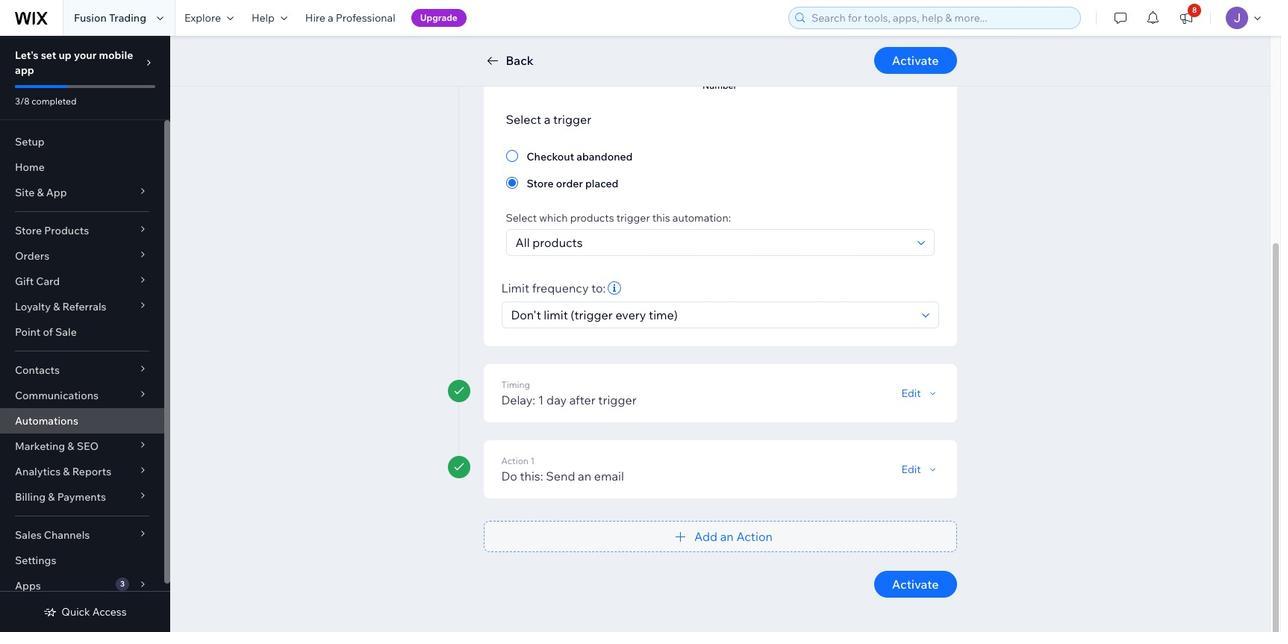 Task type: describe. For each thing, give the bounding box(es) containing it.
which
[[539, 211, 568, 225]]

trigger inside timing delay: 1 day after trigger
[[599, 393, 637, 408]]

8 button
[[1170, 0, 1203, 36]]

email
[[594, 469, 624, 484]]

point of sale link
[[0, 320, 164, 345]]

option group containing checkout abandoned
[[506, 147, 935, 192]]

let's set up your mobile app
[[15, 49, 133, 77]]

2 category image from the left
[[796, 29, 819, 52]]

select for select a trigger
[[506, 112, 542, 127]]

2 activate from the top
[[892, 577, 939, 592]]

delay:
[[502, 393, 536, 408]]

1 activate from the top
[[892, 53, 939, 68]]

app
[[15, 63, 34, 77]]

action inside button
[[737, 530, 773, 544]]

Search for tools, apps, help & more... field
[[807, 7, 1076, 28]]

placed
[[586, 177, 619, 190]]

send
[[546, 469, 575, 484]]

professional
[[336, 11, 396, 25]]

analytics & reports button
[[0, 459, 164, 485]]

hire a professional
[[305, 11, 396, 25]]

analytics & reports
[[15, 465, 111, 479]]

& for loyalty
[[53, 300, 60, 314]]

setup
[[15, 135, 45, 149]]

help button
[[243, 0, 296, 36]]

1 vertical spatial trigger
[[617, 211, 650, 225]]

app
[[46, 186, 67, 199]]

add an action button
[[484, 521, 957, 553]]

Select which products trigger this automation: field
[[511, 230, 913, 255]]

checkout
[[527, 150, 574, 164]]

billing & payments button
[[0, 485, 164, 510]]

marketing
[[15, 440, 65, 453]]

wix forms
[[523, 66, 567, 78]]

frequency
[[532, 281, 589, 296]]

reports
[[72, 465, 111, 479]]

3/8
[[15, 96, 30, 107]]

day
[[547, 393, 567, 408]]

1 inside action 1 do this: send an email
[[531, 456, 535, 467]]

loyalty & referrals
[[15, 300, 107, 314]]

an inside action 1 do this: send an email
[[578, 469, 592, 484]]

seo
[[77, 440, 99, 453]]

do
[[502, 469, 517, 484]]

hire
[[305, 11, 326, 25]]

sales channels
[[15, 529, 90, 542]]

upgrade button
[[411, 9, 467, 27]]

automation:
[[673, 211, 731, 225]]

gift card button
[[0, 269, 164, 294]]

number
[[703, 80, 737, 91]]

billing
[[15, 491, 46, 504]]

limit frequency to:
[[502, 281, 606, 296]]

action inside action 1 do this: send an email
[[502, 456, 529, 467]]

help
[[252, 11, 275, 25]]

order
[[556, 177, 583, 190]]

setup link
[[0, 129, 164, 155]]

abandoned
[[577, 150, 633, 164]]

phone
[[726, 66, 753, 78]]

after
[[570, 393, 596, 408]]

settings
[[15, 554, 56, 568]]

set
[[41, 49, 56, 62]]

select for select which products trigger this automation:
[[506, 211, 537, 225]]

apps
[[15, 580, 41, 593]]

marketing & seo
[[15, 440, 99, 453]]

fusion trading
[[74, 11, 146, 25]]

sales
[[15, 529, 42, 542]]

this:
[[520, 469, 543, 484]]

fusion
[[74, 11, 107, 25]]

to:
[[592, 281, 606, 296]]

business
[[687, 66, 724, 78]]

action 1 do this: send an email
[[502, 456, 624, 484]]

gift
[[15, 275, 34, 288]]

analytics
[[15, 465, 61, 479]]

edit for delay: 1 day after trigger
[[902, 387, 921, 400]]

mobile
[[99, 49, 133, 62]]

& for marketing
[[67, 440, 74, 453]]

settings link
[[0, 548, 164, 574]]

2 category image from the left
[[709, 29, 731, 52]]

communications button
[[0, 383, 164, 409]]

contacts
[[15, 364, 60, 377]]

add
[[695, 530, 718, 544]]

quick access
[[61, 606, 127, 619]]

back button
[[484, 52, 534, 69]]

upgrade
[[420, 12, 458, 23]]

communications
[[15, 389, 99, 403]]

home
[[15, 161, 45, 174]]



Task type: locate. For each thing, give the bounding box(es) containing it.
up
[[59, 49, 72, 62]]

option group
[[506, 147, 935, 192]]

edit button
[[902, 387, 939, 400], [902, 463, 939, 477]]

0 vertical spatial store
[[527, 177, 554, 190]]

timing
[[502, 379, 530, 391]]

activate
[[892, 53, 939, 68], [892, 577, 939, 592]]

site & app button
[[0, 180, 164, 205]]

hire a professional link
[[296, 0, 405, 36]]

category image
[[621, 29, 644, 52], [709, 29, 731, 52]]

site & app
[[15, 186, 67, 199]]

checkout abandoned
[[527, 150, 633, 164]]

your
[[74, 49, 97, 62]]

& for analytics
[[63, 465, 70, 479]]

0 vertical spatial action
[[502, 456, 529, 467]]

1 vertical spatial store
[[15, 224, 42, 238]]

1 left day
[[538, 393, 544, 408]]

add an action
[[695, 530, 773, 544]]

select a trigger
[[506, 112, 592, 127]]

limit
[[502, 281, 530, 296]]

3/8 completed
[[15, 96, 77, 107]]

loyalty
[[15, 300, 51, 314]]

automations link
[[0, 409, 164, 434]]

action right add
[[737, 530, 773, 544]]

select left 'which'
[[506, 211, 537, 225]]

action up the do
[[502, 456, 529, 467]]

this
[[653, 211, 670, 225]]

a right 'hire'
[[328, 11, 334, 25]]

0 horizontal spatial an
[[578, 469, 592, 484]]

business phone number
[[687, 66, 753, 91]]

an right send
[[578, 469, 592, 484]]

& left reports
[[63, 465, 70, 479]]

card
[[36, 275, 60, 288]]

back
[[506, 53, 534, 68]]

1 vertical spatial activate
[[892, 577, 939, 592]]

0 vertical spatial activate
[[892, 53, 939, 68]]

an inside button
[[720, 530, 734, 544]]

&
[[37, 186, 44, 199], [53, 300, 60, 314], [67, 440, 74, 453], [63, 465, 70, 479], [48, 491, 55, 504]]

a for select
[[544, 112, 551, 127]]

an
[[578, 469, 592, 484], [720, 530, 734, 544]]

1 horizontal spatial action
[[737, 530, 773, 544]]

0 horizontal spatial store
[[15, 224, 42, 238]]

& for site
[[37, 186, 44, 199]]

1 inside timing delay: 1 day after trigger
[[538, 393, 544, 408]]

2 edit from the top
[[902, 463, 921, 477]]

a up 'checkout' at the top of page
[[544, 112, 551, 127]]

point of sale
[[15, 326, 77, 339]]

billing & payments
[[15, 491, 106, 504]]

home link
[[0, 155, 164, 180]]

automations
[[15, 415, 78, 428]]

1 vertical spatial edit
[[902, 463, 921, 477]]

let's
[[15, 49, 39, 62]]

1 vertical spatial 1
[[531, 456, 535, 467]]

0 vertical spatial an
[[578, 469, 592, 484]]

& inside dropdown button
[[48, 491, 55, 504]]

access
[[92, 606, 127, 619]]

forms
[[541, 66, 567, 78]]

action
[[502, 456, 529, 467], [737, 530, 773, 544]]

8
[[1193, 5, 1197, 15]]

1 horizontal spatial an
[[720, 530, 734, 544]]

trigger up checkout abandoned
[[553, 112, 592, 127]]

None field
[[507, 302, 918, 328]]

orders button
[[0, 243, 164, 269]]

edit
[[902, 387, 921, 400], [902, 463, 921, 477]]

wix
[[523, 66, 539, 78]]

point
[[15, 326, 41, 339]]

1 vertical spatial action
[[737, 530, 773, 544]]

1 vertical spatial edit button
[[902, 463, 939, 477]]

0 vertical spatial edit
[[902, 387, 921, 400]]

1 up this: on the bottom of page
[[531, 456, 535, 467]]

0 vertical spatial trigger
[[553, 112, 592, 127]]

an right add
[[720, 530, 734, 544]]

1 category image from the left
[[621, 29, 644, 52]]

store
[[527, 177, 554, 190], [15, 224, 42, 238]]

0 vertical spatial edit button
[[902, 387, 939, 400]]

2 edit button from the top
[[902, 463, 939, 477]]

0 vertical spatial select
[[506, 112, 542, 127]]

completed
[[32, 96, 77, 107]]

edit button for do this: send an email
[[902, 463, 939, 477]]

edit button for delay: 1 day after trigger
[[902, 387, 939, 400]]

store inside dropdown button
[[15, 224, 42, 238]]

products
[[570, 211, 614, 225]]

channels
[[44, 529, 90, 542]]

select up 'checkout' at the top of page
[[506, 112, 542, 127]]

store order placed
[[527, 177, 619, 190]]

1 category image from the left
[[534, 29, 556, 52]]

3
[[120, 580, 125, 589]]

0 vertical spatial a
[[328, 11, 334, 25]]

& inside "dropdown button"
[[53, 300, 60, 314]]

sidebar element
[[0, 36, 170, 633]]

& for billing
[[48, 491, 55, 504]]

trigger left this
[[617, 211, 650, 225]]

1 edit from the top
[[902, 387, 921, 400]]

0 horizontal spatial category image
[[534, 29, 556, 52]]

activate button
[[874, 47, 957, 74], [874, 571, 957, 598]]

a
[[328, 11, 334, 25], [544, 112, 551, 127]]

0 horizontal spatial action
[[502, 456, 529, 467]]

store for store products
[[15, 224, 42, 238]]

marketing & seo button
[[0, 434, 164, 459]]

2 select from the top
[[506, 211, 537, 225]]

1 vertical spatial activate button
[[874, 571, 957, 598]]

1 horizontal spatial category image
[[709, 29, 731, 52]]

payments
[[57, 491, 106, 504]]

sale
[[55, 326, 77, 339]]

& left seo at bottom
[[67, 440, 74, 453]]

loyalty & referrals button
[[0, 294, 164, 320]]

products
[[44, 224, 89, 238]]

2 vertical spatial trigger
[[599, 393, 637, 408]]

& right billing in the bottom of the page
[[48, 491, 55, 504]]

trigger
[[553, 112, 592, 127], [617, 211, 650, 225], [599, 393, 637, 408]]

0 vertical spatial 1
[[538, 393, 544, 408]]

1 vertical spatial an
[[720, 530, 734, 544]]

store products
[[15, 224, 89, 238]]

store down 'checkout' at the top of page
[[527, 177, 554, 190]]

trigger right after
[[599, 393, 637, 408]]

1 edit button from the top
[[902, 387, 939, 400]]

store up orders
[[15, 224, 42, 238]]

0 horizontal spatial category image
[[621, 29, 644, 52]]

1 horizontal spatial store
[[527, 177, 554, 190]]

& right 'site'
[[37, 186, 44, 199]]

1 select from the top
[[506, 112, 542, 127]]

contacts button
[[0, 358, 164, 383]]

quick
[[61, 606, 90, 619]]

1 vertical spatial a
[[544, 112, 551, 127]]

1 horizontal spatial a
[[544, 112, 551, 127]]

1 activate button from the top
[[874, 47, 957, 74]]

store products button
[[0, 218, 164, 243]]

gift card
[[15, 275, 60, 288]]

0 horizontal spatial 1
[[531, 456, 535, 467]]

& inside popup button
[[67, 440, 74, 453]]

2 activate button from the top
[[874, 571, 957, 598]]

explore
[[184, 11, 221, 25]]

1 horizontal spatial 1
[[538, 393, 544, 408]]

timing delay: 1 day after trigger
[[502, 379, 637, 408]]

& right loyalty
[[53, 300, 60, 314]]

edit for do this: send an email
[[902, 463, 921, 477]]

0 horizontal spatial a
[[328, 11, 334, 25]]

0 vertical spatial activate button
[[874, 47, 957, 74]]

trading
[[109, 11, 146, 25]]

site
[[15, 186, 35, 199]]

of
[[43, 326, 53, 339]]

referrals
[[62, 300, 107, 314]]

store for store order placed
[[527, 177, 554, 190]]

select which products trigger this automation:
[[506, 211, 731, 225]]

sales channels button
[[0, 523, 164, 548]]

1 vertical spatial select
[[506, 211, 537, 225]]

1 horizontal spatial category image
[[796, 29, 819, 52]]

a for hire
[[328, 11, 334, 25]]

select
[[506, 112, 542, 127], [506, 211, 537, 225]]

category image
[[534, 29, 556, 52], [796, 29, 819, 52]]



